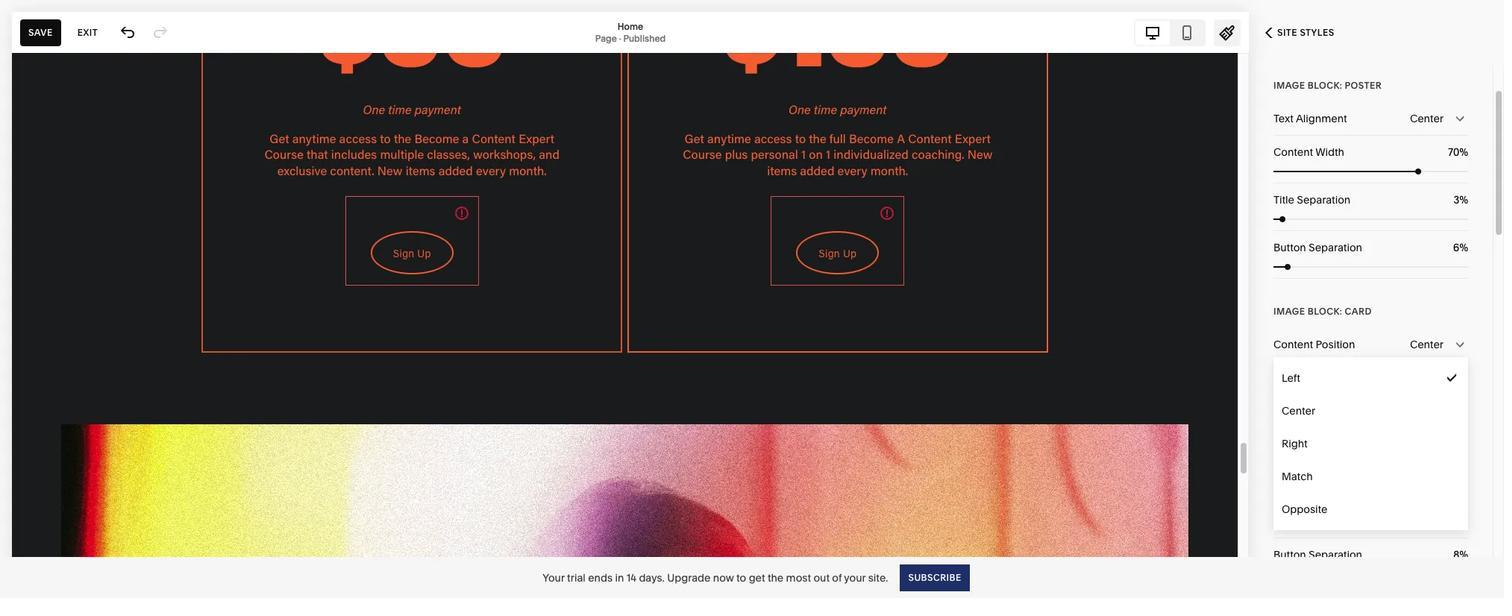 Task type: locate. For each thing, give the bounding box(es) containing it.
None range field
[[1274, 169, 1468, 175], [1274, 216, 1468, 222], [1274, 264, 1468, 270], [1274, 428, 1468, 434], [1274, 476, 1468, 482], [1274, 524, 1468, 530], [1274, 169, 1468, 175], [1274, 216, 1468, 222], [1274, 264, 1468, 270], [1274, 428, 1468, 434], [1274, 476, 1468, 482], [1274, 524, 1468, 530]]

1 button from the top
[[1274, 241, 1306, 254]]

image down site
[[1274, 80, 1305, 91]]

0 vertical spatial width
[[1315, 145, 1344, 159]]

title separation
[[1274, 193, 1351, 207], [1274, 501, 1351, 514]]

1 vertical spatial title
[[1274, 501, 1294, 514]]

button
[[1274, 241, 1306, 254], [1274, 548, 1306, 562]]

image for image block: card
[[1274, 306, 1305, 317]]

match
[[1282, 470, 1313, 483]]

width down "alignment"
[[1307, 405, 1336, 419]]

published
[[623, 32, 666, 44]]

site.
[[868, 571, 888, 585]]

button separation up image block: card
[[1274, 241, 1362, 254]]

image block: card
[[1274, 306, 1372, 317]]

0 vertical spatial title
[[1274, 193, 1294, 207]]

0 vertical spatial title separation
[[1274, 193, 1351, 207]]

alignment
[[1296, 372, 1347, 385]]

width right content
[[1315, 145, 1344, 159]]

image for image width
[[1274, 405, 1305, 419]]

separation down content width
[[1297, 193, 1351, 207]]

image down right
[[1274, 453, 1305, 466]]

button separation down opposite
[[1274, 548, 1362, 562]]

days.
[[639, 571, 665, 585]]

separation down opposite
[[1309, 548, 1362, 562]]

title down match
[[1274, 501, 1294, 514]]

1 vertical spatial title separation
[[1274, 501, 1351, 514]]

0 vertical spatial button
[[1274, 241, 1306, 254]]

list box
[[1274, 362, 1468, 526]]

button up image block: card
[[1274, 241, 1306, 254]]

0 vertical spatial block:
[[1308, 80, 1342, 91]]

1 vertical spatial button
[[1274, 548, 1306, 562]]

image up the left
[[1274, 306, 1305, 317]]

block: for card
[[1308, 306, 1342, 317]]

button down opposite
[[1274, 548, 1306, 562]]

image for image block: poster
[[1274, 80, 1305, 91]]

1 image from the top
[[1274, 80, 1305, 91]]

most
[[786, 571, 811, 585]]

styles
[[1300, 27, 1334, 38]]

image block: poster
[[1274, 80, 1382, 91]]

your trial ends in 14 days. upgrade now to get the most out of your site.
[[543, 571, 888, 585]]

block: left card on the right bottom of the page
[[1308, 306, 1342, 317]]

2 button separation from the top
[[1274, 548, 1362, 562]]

1 vertical spatial block:
[[1308, 306, 1342, 317]]

·
[[619, 32, 621, 44]]

image up right
[[1274, 405, 1305, 419]]

title down content
[[1274, 193, 1294, 207]]

1 block: from the top
[[1308, 80, 1342, 91]]

3 image from the top
[[1274, 405, 1305, 419]]

tab list
[[1136, 21, 1204, 44]]

width for image width
[[1307, 405, 1336, 419]]

4 image from the top
[[1274, 453, 1305, 466]]

the
[[768, 571, 784, 585]]

upgrade
[[667, 571, 711, 585]]

1 vertical spatial button separation
[[1274, 548, 1362, 562]]

save
[[28, 26, 53, 38]]

block: left poster
[[1308, 80, 1342, 91]]

0 vertical spatial button separation
[[1274, 241, 1362, 254]]

title separation down match
[[1274, 501, 1351, 514]]

block:
[[1308, 80, 1342, 91], [1308, 306, 1342, 317]]

1 vertical spatial width
[[1307, 405, 1336, 419]]

card
[[1345, 306, 1372, 317]]

button separation
[[1274, 241, 1362, 254], [1274, 548, 1362, 562]]

separation
[[1297, 193, 1351, 207], [1309, 241, 1362, 254], [1308, 453, 1361, 466], [1297, 501, 1351, 514], [1309, 548, 1362, 562]]

trial
[[567, 571, 586, 585]]

None field
[[1420, 144, 1468, 160], [1420, 192, 1468, 208], [1420, 239, 1468, 256], [1420, 547, 1468, 563], [1420, 144, 1468, 160], [1420, 192, 1468, 208], [1420, 239, 1468, 256], [1420, 547, 1468, 563]]

2 block: from the top
[[1308, 306, 1342, 317]]

of
[[832, 571, 842, 585]]

2 image from the top
[[1274, 306, 1305, 317]]

your
[[844, 571, 866, 585]]

1 title from the top
[[1274, 193, 1294, 207]]

ends
[[588, 571, 613, 585]]

out
[[814, 571, 830, 585]]

image separation
[[1274, 453, 1361, 466]]

2 title from the top
[[1274, 501, 1294, 514]]

title
[[1274, 193, 1294, 207], [1274, 501, 1294, 514]]

width
[[1315, 145, 1344, 159], [1307, 405, 1336, 419]]

image
[[1274, 80, 1305, 91], [1274, 306, 1305, 317], [1274, 405, 1305, 419], [1274, 453, 1305, 466]]

title separation down content width
[[1274, 193, 1351, 207]]



Task type: vqa. For each thing, say whether or not it's contained in the screenshot.
clear
no



Task type: describe. For each thing, give the bounding box(es) containing it.
site
[[1277, 27, 1297, 38]]

in
[[615, 571, 624, 585]]

to
[[736, 571, 746, 585]]

image for image separation
[[1274, 453, 1305, 466]]

page
[[595, 32, 617, 44]]

right
[[1282, 437, 1308, 451]]

2 title separation from the top
[[1274, 501, 1351, 514]]

2 button from the top
[[1274, 548, 1306, 562]]

exit
[[77, 26, 98, 38]]

list box containing left
[[1274, 362, 1468, 526]]

image width
[[1274, 405, 1336, 419]]

site styles
[[1277, 27, 1334, 38]]

content
[[1274, 145, 1313, 159]]

14
[[626, 571, 636, 585]]

poster
[[1345, 80, 1382, 91]]

center
[[1282, 404, 1315, 418]]

left
[[1282, 372, 1300, 385]]

now
[[713, 571, 734, 585]]

separation up image block: card
[[1309, 241, 1362, 254]]

1 title separation from the top
[[1274, 193, 1351, 207]]

opposite
[[1282, 503, 1328, 516]]

1 button separation from the top
[[1274, 241, 1362, 254]]

save button
[[20, 19, 61, 46]]

separation up match
[[1308, 453, 1361, 466]]

home
[[618, 21, 643, 32]]

your
[[543, 571, 565, 585]]

block: for poster
[[1308, 80, 1342, 91]]

text alignment
[[1274, 372, 1347, 385]]

width for content width
[[1315, 145, 1344, 159]]

home page · published
[[595, 21, 666, 44]]

separation down match
[[1297, 501, 1351, 514]]

Text Alignment field
[[1274, 362, 1468, 395]]

content width
[[1274, 145, 1344, 159]]

get
[[749, 571, 765, 585]]

exit button
[[69, 19, 106, 46]]

site styles button
[[1249, 16, 1351, 49]]

text
[[1274, 372, 1294, 385]]



